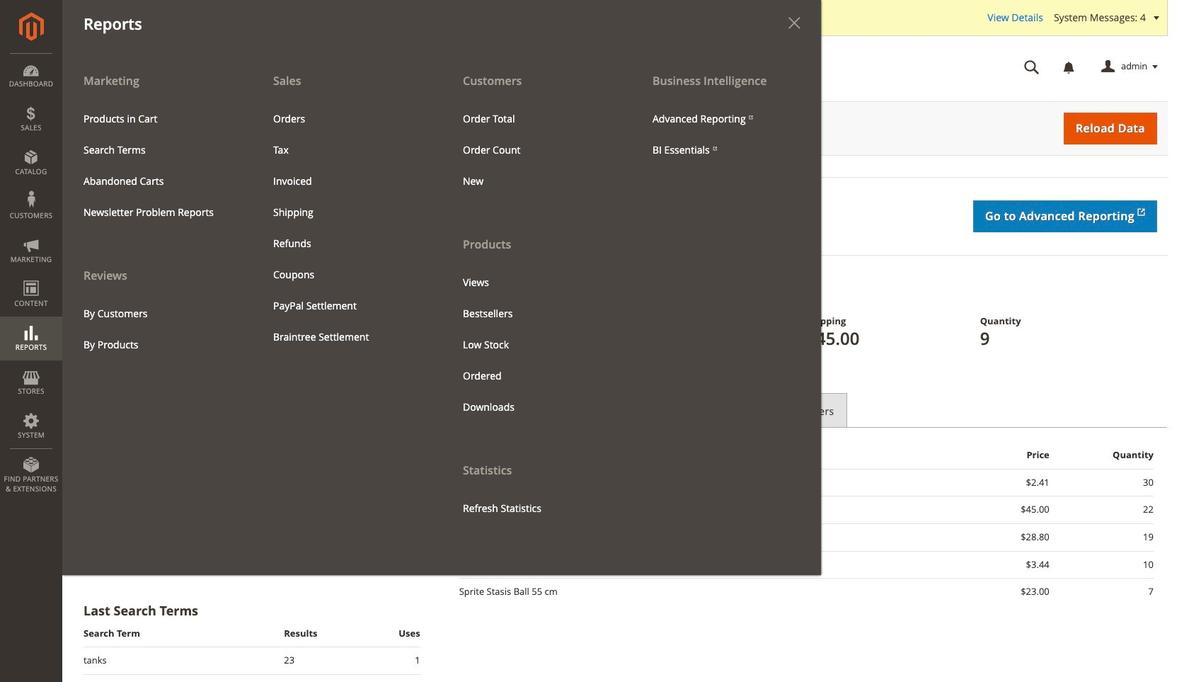 Task type: locate. For each thing, give the bounding box(es) containing it.
menu
[[62, 65, 822, 575], [62, 65, 252, 360], [442, 65, 632, 524], [73, 103, 242, 228], [263, 103, 431, 353], [453, 103, 621, 197], [642, 103, 811, 166], [453, 267, 621, 423], [73, 298, 242, 360]]

menu bar
[[0, 0, 822, 575]]



Task type: describe. For each thing, give the bounding box(es) containing it.
magento admin panel image
[[19, 12, 44, 41]]



Task type: vqa. For each thing, say whether or not it's contained in the screenshot.
magento admin panel 'icon'
yes



